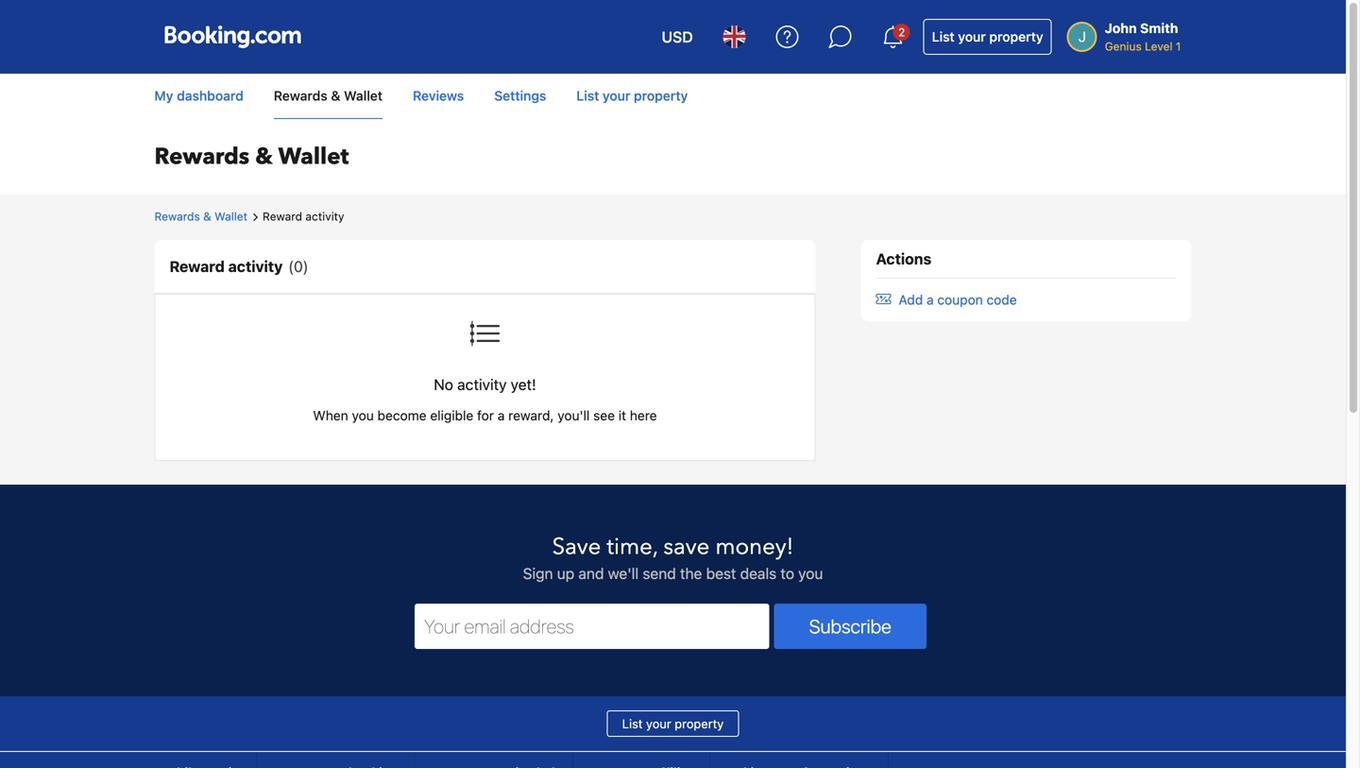 Task type: locate. For each thing, give the bounding box(es) containing it.
2 vertical spatial list your property link
[[607, 710, 739, 737]]

property
[[990, 29, 1044, 44], [634, 88, 688, 103], [675, 717, 724, 731]]

rewards down the my dashboard link
[[154, 141, 249, 172]]

2 vertical spatial your
[[646, 717, 671, 731]]

2 horizontal spatial list
[[932, 29, 955, 44]]

your for the list your property link within "save time, save money!" footer
[[646, 717, 671, 731]]

your
[[958, 29, 986, 44], [603, 88, 631, 103], [646, 717, 671, 731]]

1 horizontal spatial &
[[255, 141, 273, 172]]

eligible
[[430, 408, 474, 423]]

add a coupon code
[[899, 292, 1017, 307]]

0 vertical spatial you
[[352, 408, 374, 423]]

rewards up reward activity (0)
[[154, 210, 200, 223]]

when you become eligible for a reward, you'll see it here
[[313, 408, 657, 423]]

rewards down 'booking.com online hotel reservations' image
[[274, 88, 328, 103]]

1 horizontal spatial list
[[622, 717, 643, 731]]

1 horizontal spatial reward
[[263, 210, 302, 223]]

0 vertical spatial &
[[331, 88, 340, 103]]

save time, save money! sign up and we'll send the best deals to you
[[523, 531, 823, 582]]

list for the middle the list your property link
[[577, 88, 599, 103]]

coupon
[[938, 292, 983, 307]]

my dashboard
[[154, 88, 244, 103]]

we'll
[[608, 564, 639, 582]]

activity left (0)
[[228, 257, 283, 275]]

booking.com online hotel reservations image
[[165, 26, 301, 48]]

(0)
[[288, 257, 308, 275]]

1 vertical spatial your
[[603, 88, 631, 103]]

1 vertical spatial rewards & wallet link
[[154, 210, 248, 223]]

wallet up reward activity (0)
[[215, 210, 248, 223]]

list your property for the list your property link within "save time, save money!" footer
[[622, 717, 724, 731]]

0 horizontal spatial your
[[603, 88, 631, 103]]

time,
[[607, 531, 658, 563]]

navigation
[[149, 752, 889, 768]]

add
[[899, 292, 923, 307]]

rewards & wallet link
[[274, 78, 383, 120], [154, 210, 248, 223]]

1 horizontal spatial your
[[646, 717, 671, 731]]

0 vertical spatial rewards & wallet
[[274, 88, 383, 103]]

1 vertical spatial list
[[577, 88, 599, 103]]

2 horizontal spatial your
[[958, 29, 986, 44]]

list your property
[[932, 29, 1044, 44], [577, 88, 688, 103], [622, 717, 724, 731]]

1 horizontal spatial activity
[[306, 210, 344, 223]]

2 vertical spatial list
[[622, 717, 643, 731]]

smith
[[1140, 20, 1179, 36]]

a right add
[[927, 292, 934, 307]]

0 vertical spatial list
[[932, 29, 955, 44]]

activity up when you become eligible for a reward, you'll see it here
[[457, 376, 507, 393]]

1 vertical spatial list your property
[[577, 88, 688, 103]]

up
[[557, 564, 575, 582]]

list inside "save time, save money!" footer
[[622, 717, 643, 731]]

see
[[593, 408, 615, 423]]

you right to
[[798, 564, 823, 582]]

Your email address email field
[[415, 604, 769, 649]]

you right "when"
[[352, 408, 374, 423]]

0 vertical spatial rewards & wallet link
[[274, 78, 383, 120]]

0 horizontal spatial list
[[577, 88, 599, 103]]

my
[[154, 88, 173, 103]]

john smith genius level 1
[[1105, 20, 1181, 53]]

here
[[630, 408, 657, 423]]

wallet left reviews
[[344, 88, 383, 103]]

reward
[[263, 210, 302, 223], [170, 257, 225, 275]]

a
[[927, 292, 934, 307], [498, 408, 505, 423]]

&
[[331, 88, 340, 103], [255, 141, 273, 172], [203, 210, 211, 223]]

a right for on the bottom
[[498, 408, 505, 423]]

rewards
[[274, 88, 328, 103], [154, 141, 249, 172], [154, 210, 200, 223]]

wallet up reward activity
[[278, 141, 349, 172]]

0 vertical spatial activity
[[306, 210, 344, 223]]

1 horizontal spatial you
[[798, 564, 823, 582]]

1 vertical spatial a
[[498, 408, 505, 423]]

2 horizontal spatial activity
[[457, 376, 507, 393]]

1 horizontal spatial a
[[927, 292, 934, 307]]

your inside "save time, save money!" footer
[[646, 717, 671, 731]]

property inside "save time, save money!" footer
[[675, 717, 724, 731]]

list
[[932, 29, 955, 44], [577, 88, 599, 103], [622, 717, 643, 731]]

2 vertical spatial wallet
[[215, 210, 248, 223]]

2 vertical spatial list your property
[[622, 717, 724, 731]]

list your property inside "save time, save money!" footer
[[622, 717, 724, 731]]

level
[[1145, 40, 1173, 53]]

2 vertical spatial property
[[675, 717, 724, 731]]

activity
[[306, 210, 344, 223], [228, 257, 283, 275], [457, 376, 507, 393]]

and
[[579, 564, 604, 582]]

activity up (0)
[[306, 210, 344, 223]]

you
[[352, 408, 374, 423], [798, 564, 823, 582]]

1 vertical spatial you
[[798, 564, 823, 582]]

code
[[987, 292, 1017, 307]]

save time, save money! footer
[[0, 484, 1346, 768]]

rewards & wallet
[[274, 88, 383, 103], [154, 141, 349, 172], [154, 210, 248, 223]]

1 vertical spatial property
[[634, 88, 688, 103]]

it
[[619, 408, 626, 423]]

2 vertical spatial &
[[203, 210, 211, 223]]

list for the list your property link within "save time, save money!" footer
[[622, 717, 643, 731]]

money!
[[715, 531, 794, 563]]

no activity yet!
[[434, 376, 536, 393]]

usd
[[662, 28, 693, 46]]

0 horizontal spatial reward
[[170, 257, 225, 275]]

0 horizontal spatial activity
[[228, 257, 283, 275]]

1 vertical spatial reward
[[170, 257, 225, 275]]

2 vertical spatial activity
[[457, 376, 507, 393]]

wallet
[[344, 88, 383, 103], [278, 141, 349, 172], [215, 210, 248, 223]]

list your property link
[[924, 19, 1052, 55], [561, 78, 703, 113], [607, 710, 739, 737]]

0 horizontal spatial rewards & wallet link
[[154, 210, 248, 223]]

0 vertical spatial reward
[[263, 210, 302, 223]]

1 vertical spatial activity
[[228, 257, 283, 275]]

1 vertical spatial &
[[255, 141, 273, 172]]

reward for reward activity (0)
[[170, 257, 225, 275]]

0 horizontal spatial &
[[203, 210, 211, 223]]

when
[[313, 408, 348, 423]]



Task type: vqa. For each thing, say whether or not it's contained in the screenshot.
CENTER
no



Task type: describe. For each thing, give the bounding box(es) containing it.
0 vertical spatial a
[[927, 292, 934, 307]]

reward,
[[508, 408, 554, 423]]

you inside save time, save money! sign up and we'll send the best deals to you
[[798, 564, 823, 582]]

best
[[706, 564, 736, 582]]

0 vertical spatial list your property link
[[924, 19, 1052, 55]]

john
[[1105, 20, 1137, 36]]

subscribe
[[809, 615, 892, 637]]

you'll
[[558, 408, 590, 423]]

list your property link inside "save time, save money!" footer
[[607, 710, 739, 737]]

settings
[[494, 88, 546, 103]]

my dashboard link
[[154, 78, 259, 113]]

reward activity
[[263, 210, 344, 223]]

1 vertical spatial rewards & wallet
[[154, 141, 349, 172]]

to
[[781, 564, 794, 582]]

1 horizontal spatial rewards & wallet link
[[274, 78, 383, 120]]

become
[[378, 408, 427, 423]]

1
[[1176, 40, 1181, 53]]

activity for reward activity
[[306, 210, 344, 223]]

your for the middle the list your property link
[[603, 88, 631, 103]]

1 vertical spatial list your property link
[[561, 78, 703, 113]]

property for the list your property link within "save time, save money!" footer
[[675, 717, 724, 731]]

list your property for the middle the list your property link
[[577, 88, 688, 103]]

reward for reward activity
[[263, 210, 302, 223]]

actions
[[876, 250, 932, 268]]

reviews link
[[398, 78, 479, 113]]

0 vertical spatial rewards
[[274, 88, 328, 103]]

usd button
[[650, 14, 704, 60]]

the
[[680, 564, 702, 582]]

2 vertical spatial rewards
[[154, 210, 200, 223]]

dashboard
[[177, 88, 244, 103]]

activity for reward activity (0)
[[228, 257, 283, 275]]

save
[[664, 531, 710, 563]]

1 vertical spatial wallet
[[278, 141, 349, 172]]

settings link
[[479, 78, 561, 113]]

save
[[552, 531, 601, 563]]

reviews
[[413, 88, 464, 103]]

2 button
[[871, 14, 916, 60]]

2 horizontal spatial &
[[331, 88, 340, 103]]

genius
[[1105, 40, 1142, 53]]

1 vertical spatial rewards
[[154, 141, 249, 172]]

navigation inside "save time, save money!" footer
[[149, 752, 889, 768]]

0 vertical spatial list your property
[[932, 29, 1044, 44]]

sign
[[523, 564, 553, 582]]

0 vertical spatial your
[[958, 29, 986, 44]]

send
[[643, 564, 676, 582]]

2 vertical spatial rewards & wallet
[[154, 210, 248, 223]]

0 vertical spatial wallet
[[344, 88, 383, 103]]

0 horizontal spatial a
[[498, 408, 505, 423]]

deals
[[740, 564, 777, 582]]

reward activity (0)
[[170, 257, 308, 275]]

property for the middle the list your property link
[[634, 88, 688, 103]]

subscribe button
[[774, 604, 927, 649]]

2
[[898, 26, 905, 39]]

for
[[477, 408, 494, 423]]

activity for no activity yet!
[[457, 376, 507, 393]]

0 horizontal spatial you
[[352, 408, 374, 423]]

no
[[434, 376, 453, 393]]

yet!
[[511, 376, 536, 393]]

0 vertical spatial property
[[990, 29, 1044, 44]]

add a coupon code link
[[876, 279, 1177, 321]]



